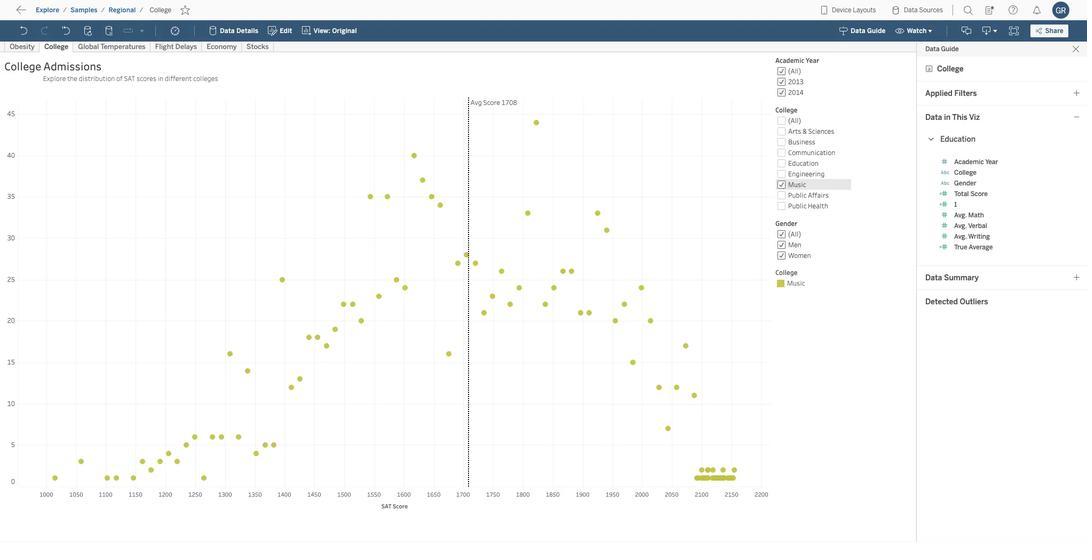 Task type: locate. For each thing, give the bounding box(es) containing it.
0 horizontal spatial /
[[63, 6, 67, 14]]

1 horizontal spatial /
[[101, 6, 105, 14]]

/
[[63, 6, 67, 14], [101, 6, 105, 14], [140, 6, 143, 14]]

skip to content
[[28, 8, 92, 18]]

samples link
[[70, 6, 98, 14]]

2 horizontal spatial /
[[140, 6, 143, 14]]

3 / from the left
[[140, 6, 143, 14]]

regional link
[[108, 6, 136, 14]]

2 / from the left
[[101, 6, 105, 14]]

/ left college element
[[140, 6, 143, 14]]

/ right 'samples' link
[[101, 6, 105, 14]]

1 / from the left
[[63, 6, 67, 14]]

/ right 'to'
[[63, 6, 67, 14]]

skip
[[28, 8, 46, 18]]

college
[[150, 6, 171, 14]]

skip to content link
[[26, 6, 109, 20]]

content
[[59, 8, 92, 18]]

to
[[48, 8, 56, 18]]



Task type: describe. For each thing, give the bounding box(es) containing it.
explore link
[[35, 6, 60, 14]]

college element
[[146, 6, 175, 14]]

explore
[[36, 6, 59, 14]]

explore / samples / regional /
[[36, 6, 143, 14]]

samples
[[70, 6, 98, 14]]

regional
[[109, 6, 136, 14]]



Task type: vqa. For each thing, say whether or not it's contained in the screenshot.
Explore link
yes



